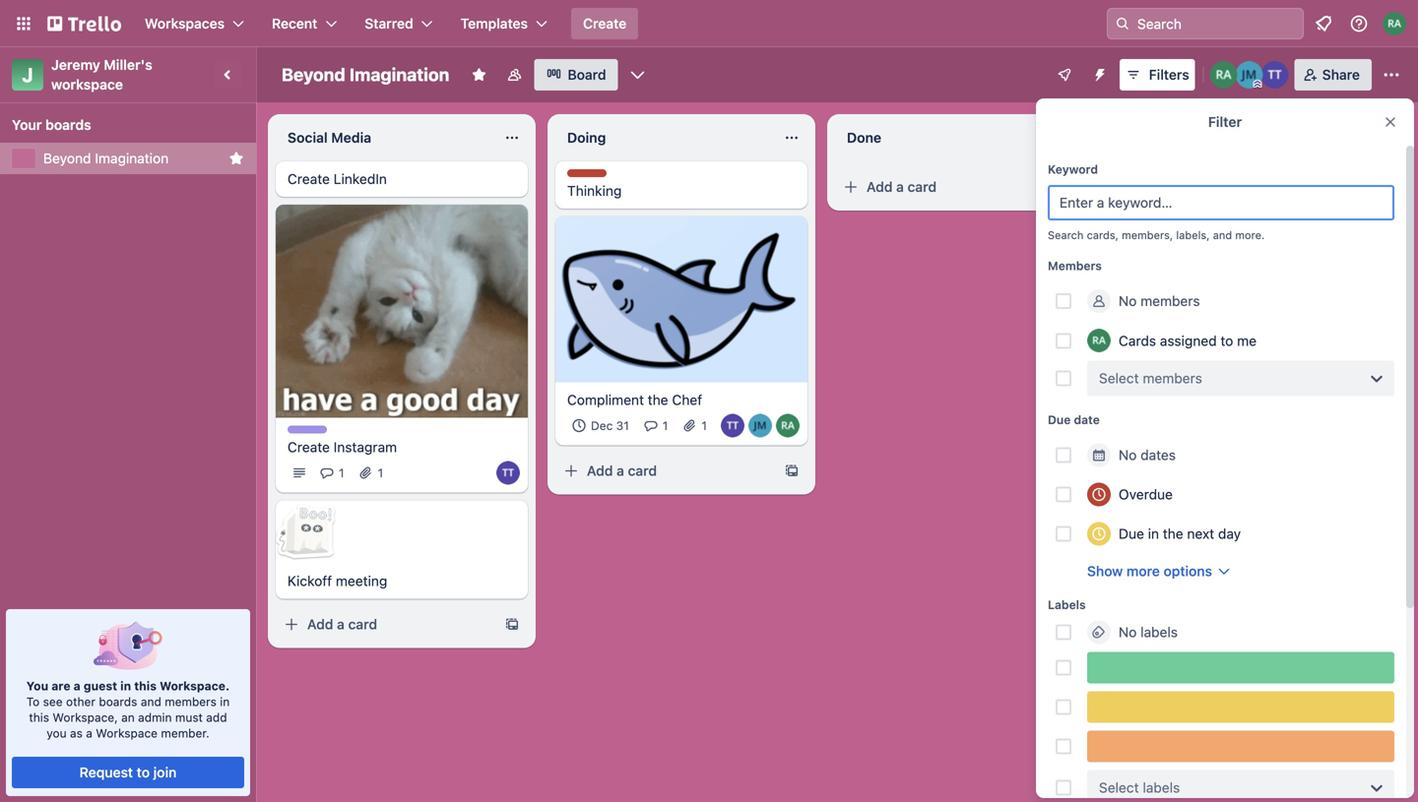Task type: locate. For each thing, give the bounding box(es) containing it.
in up show more options
[[1148, 526, 1159, 542]]

1 vertical spatial beyond
[[43, 150, 91, 166]]

0 horizontal spatial due
[[1048, 413, 1071, 427]]

add a card down kickoff meeting
[[307, 616, 377, 633]]

add for done
[[867, 179, 893, 195]]

and up 'admin'
[[141, 695, 161, 709]]

1 horizontal spatial in
[[220, 695, 230, 709]]

starred
[[365, 15, 413, 32]]

2 vertical spatial in
[[220, 695, 230, 709]]

1 horizontal spatial this
[[134, 680, 157, 693]]

boards inside you are a guest in this workspace. to see other boards and members in this workspace, an admin must add you as a workspace member.
[[99, 695, 137, 709]]

customize views image
[[628, 65, 648, 85]]

0 vertical spatial imagination
[[349, 64, 450, 85]]

and left more.
[[1213, 229, 1232, 242]]

labels for select labels
[[1143, 780, 1180, 796]]

add a card button down done text field
[[835, 171, 1056, 203]]

add a card down done at the top
[[867, 179, 937, 195]]

1 horizontal spatial jeremy miller (jeremymiller198) image
[[1236, 61, 1263, 89]]

create down color: purple, title: none "icon"
[[288, 439, 330, 455]]

select
[[1099, 370, 1139, 387], [1099, 780, 1139, 796]]

a for done
[[896, 179, 904, 195]]

1 vertical spatial no
[[1119, 447, 1137, 463]]

power ups image
[[1057, 67, 1072, 83]]

create inside button
[[583, 15, 627, 32]]

this down to
[[29, 711, 49, 725]]

add a card button down 31
[[556, 456, 776, 487]]

0 horizontal spatial ruby anderson (rubyanderson7) image
[[776, 414, 800, 438]]

labels down the show more options button
[[1141, 624, 1178, 641]]

1 horizontal spatial due
[[1119, 526, 1144, 542]]

1 vertical spatial in
[[120, 680, 131, 693]]

add down dec 31 checkbox
[[587, 463, 613, 479]]

card down meeting
[[348, 616, 377, 633]]

due left 'date'
[[1048, 413, 1071, 427]]

Social Media text field
[[276, 122, 492, 154]]

share button
[[1295, 59, 1372, 91]]

filters
[[1149, 66, 1189, 83]]

0 vertical spatial labels
[[1141, 624, 1178, 641]]

1 vertical spatial this
[[29, 711, 49, 725]]

a down 31
[[617, 463, 624, 479]]

0 vertical spatial jeremy miller (jeremymiller198) image
[[1236, 61, 1263, 89]]

0 vertical spatial add a card button
[[835, 171, 1056, 203]]

ruby anderson (rubyanderson7) image up create from template… image
[[776, 414, 800, 438]]

boards
[[45, 117, 91, 133], [99, 695, 137, 709]]

overdue
[[1119, 487, 1173, 503]]

terry turtle (terryturtle) image
[[721, 414, 745, 438], [496, 461, 520, 485]]

create from template… image
[[1064, 179, 1079, 195], [504, 617, 520, 633]]

cards
[[1119, 333, 1156, 349]]

0 vertical spatial the
[[648, 392, 668, 408]]

1 vertical spatial card
[[628, 463, 657, 479]]

add a card button down kickoff meeting link
[[276, 609, 496, 641]]

0 horizontal spatial the
[[648, 392, 668, 408]]

due up more
[[1119, 526, 1144, 542]]

0 horizontal spatial terry turtle (terryturtle) image
[[496, 461, 520, 485]]

a
[[896, 179, 904, 195], [617, 463, 624, 479], [337, 616, 345, 633], [74, 680, 81, 693], [86, 727, 92, 741]]

2 select from the top
[[1099, 780, 1139, 796]]

beyond imagination link
[[43, 149, 221, 168]]

1 horizontal spatial add a card button
[[556, 456, 776, 487]]

you
[[26, 680, 48, 693]]

0 vertical spatial terry turtle (terryturtle) image
[[721, 414, 745, 438]]

jeremy miller (jeremymiller198) image up 'filter'
[[1236, 61, 1263, 89]]

0 horizontal spatial in
[[120, 680, 131, 693]]

2 vertical spatial card
[[348, 616, 377, 633]]

1 horizontal spatial imagination
[[349, 64, 450, 85]]

add a card button
[[835, 171, 1056, 203], [556, 456, 776, 487], [276, 609, 496, 641]]

1 horizontal spatial add a card
[[587, 463, 657, 479]]

0 vertical spatial beyond imagination
[[282, 64, 450, 85]]

you are a guest in this workspace. to see other boards and members in this workspace, an admin must add you as a workspace member.
[[26, 680, 230, 741]]

back to home image
[[47, 8, 121, 39]]

1 horizontal spatial card
[[628, 463, 657, 479]]

1 horizontal spatial beyond imagination
[[282, 64, 450, 85]]

done
[[847, 130, 882, 146]]

1 vertical spatial add a card
[[587, 463, 657, 479]]

pete ghost image
[[274, 501, 337, 564]]

0 horizontal spatial imagination
[[95, 150, 169, 166]]

0 horizontal spatial add a card
[[307, 616, 377, 633]]

add a card for doing
[[587, 463, 657, 479]]

no left dates on the right bottom
[[1119, 447, 1137, 463]]

1 vertical spatial boards
[[99, 695, 137, 709]]

beyond
[[282, 64, 345, 85], [43, 150, 91, 166]]

3 no from the top
[[1119, 624, 1137, 641]]

add left another
[[1143, 128, 1169, 144]]

1 vertical spatial create
[[288, 171, 330, 187]]

a for social media
[[337, 616, 345, 633]]

1 vertical spatial labels
[[1143, 780, 1180, 796]]

Enter a keyword… text field
[[1048, 185, 1395, 221]]

imagination
[[349, 64, 450, 85], [95, 150, 169, 166]]

0 vertical spatial create from template… image
[[1064, 179, 1079, 195]]

0 vertical spatial card
[[908, 179, 937, 195]]

2 no from the top
[[1119, 447, 1137, 463]]

an
[[121, 711, 135, 725]]

boards right your
[[45, 117, 91, 133]]

members up cards assigned to me
[[1141, 293, 1200, 309]]

members
[[1048, 259, 1102, 273]]

color: purple, title: none image
[[288, 426, 327, 434]]

card for done
[[908, 179, 937, 195]]

1 vertical spatial the
[[1163, 526, 1184, 542]]

and
[[1213, 229, 1232, 242], [141, 695, 161, 709]]

2 vertical spatial no
[[1119, 624, 1137, 641]]

beyond down your boards
[[43, 150, 91, 166]]

your boards
[[12, 117, 91, 133]]

add a card button for social media
[[276, 609, 496, 641]]

chef
[[672, 392, 702, 408]]

0 horizontal spatial and
[[141, 695, 161, 709]]

workspaces
[[145, 15, 225, 32]]

0 horizontal spatial to
[[137, 765, 150, 781]]

create from template… image for social media
[[504, 617, 520, 633]]

beyond imagination
[[282, 64, 450, 85], [43, 150, 169, 166]]

to left join
[[137, 765, 150, 781]]

1 vertical spatial jeremy miller (jeremymiller198) image
[[749, 414, 772, 438]]

create from template… image
[[784, 464, 800, 479]]

1 vertical spatial ruby anderson (rubyanderson7) image
[[1087, 329, 1111, 353]]

kickoff meeting
[[288, 573, 387, 589]]

1 horizontal spatial create from template… image
[[1064, 179, 1079, 195]]

in right the guest
[[120, 680, 131, 693]]

the left next on the bottom of page
[[1163, 526, 1184, 542]]

2 vertical spatial create
[[288, 439, 330, 455]]

1
[[663, 419, 668, 433], [702, 419, 707, 433], [339, 466, 344, 480], [378, 466, 383, 480]]

ruby anderson (rubyanderson7) image
[[1383, 12, 1406, 35], [1087, 329, 1111, 353], [776, 414, 800, 438]]

create instagram link
[[288, 438, 516, 457]]

add for social media
[[307, 616, 333, 633]]

labels
[[1141, 624, 1178, 641], [1143, 780, 1180, 796]]

miller's
[[104, 57, 152, 73]]

0 vertical spatial due
[[1048, 413, 1071, 427]]

card
[[908, 179, 937, 195], [628, 463, 657, 479], [348, 616, 377, 633]]

no down more
[[1119, 624, 1137, 641]]

no labels
[[1119, 624, 1178, 641]]

more.
[[1235, 229, 1265, 242]]

this
[[134, 680, 157, 693], [29, 711, 49, 725]]

templates
[[461, 15, 528, 32]]

0 horizontal spatial add a card button
[[276, 609, 496, 641]]

a for doing
[[617, 463, 624, 479]]

a down done text field
[[896, 179, 904, 195]]

1 horizontal spatial and
[[1213, 229, 1232, 242]]

date
[[1074, 413, 1100, 427]]

select for select members
[[1099, 370, 1139, 387]]

2 vertical spatial ruby anderson (rubyanderson7) image
[[776, 414, 800, 438]]

2 vertical spatial members
[[165, 695, 217, 709]]

the left chef
[[648, 392, 668, 408]]

0 horizontal spatial beyond imagination
[[43, 150, 169, 166]]

imagination down starred 'dropdown button'
[[349, 64, 450, 85]]

create for create linkedin
[[288, 171, 330, 187]]

keyword
[[1048, 163, 1098, 176]]

labels down color: orange, title: none element
[[1143, 780, 1180, 796]]

share
[[1322, 66, 1360, 83]]

add a card for done
[[867, 179, 937, 195]]

a down kickoff meeting
[[337, 616, 345, 633]]

options
[[1164, 563, 1212, 580]]

beyond imagination down your boards with 1 items element
[[43, 150, 169, 166]]

no
[[1119, 293, 1137, 309], [1119, 447, 1137, 463], [1119, 624, 1137, 641]]

1 vertical spatial due
[[1119, 526, 1144, 542]]

1 vertical spatial imagination
[[95, 150, 169, 166]]

members
[[1141, 293, 1200, 309], [1143, 370, 1202, 387], [165, 695, 217, 709]]

members down cards assigned to me
[[1143, 370, 1202, 387]]

no dates
[[1119, 447, 1176, 463]]

add a card down 31
[[587, 463, 657, 479]]

create
[[583, 15, 627, 32], [288, 171, 330, 187], [288, 439, 330, 455]]

boards up an
[[99, 695, 137, 709]]

jeremy miller (jeremymiller198) image
[[1236, 61, 1263, 89], [749, 414, 772, 438]]

board
[[568, 66, 606, 83]]

2 horizontal spatial add a card
[[867, 179, 937, 195]]

workspaces button
[[133, 8, 256, 39]]

2 vertical spatial add a card button
[[276, 609, 496, 641]]

create down social
[[288, 171, 330, 187]]

1 vertical spatial create from template… image
[[504, 617, 520, 633]]

due in the next day
[[1119, 526, 1241, 542]]

31
[[616, 419, 629, 433]]

add down done at the top
[[867, 179, 893, 195]]

due for due date
[[1048, 413, 1071, 427]]

0 vertical spatial no
[[1119, 293, 1137, 309]]

beyond imagination down the starred
[[282, 64, 450, 85]]

thoughts
[[567, 170, 622, 184]]

members up must
[[165, 695, 217, 709]]

0 horizontal spatial boards
[[45, 117, 91, 133]]

jeremy miller (jeremymiller198) image down compliment the chef "link"
[[749, 414, 772, 438]]

1 horizontal spatial to
[[1221, 333, 1234, 349]]

members,
[[1122, 229, 1173, 242]]

board link
[[534, 59, 618, 91]]

and inside you are a guest in this workspace. to see other boards and members in this workspace, an admin must add you as a workspace member.
[[141, 695, 161, 709]]

0 vertical spatial members
[[1141, 293, 1200, 309]]

2 horizontal spatial ruby anderson (rubyanderson7) image
[[1383, 12, 1406, 35]]

select labels
[[1099, 780, 1180, 796]]

as
[[70, 727, 83, 741]]

no up cards
[[1119, 293, 1137, 309]]

to
[[26, 695, 40, 709]]

add for doing
[[587, 463, 613, 479]]

to
[[1221, 333, 1234, 349], [137, 765, 150, 781]]

0 horizontal spatial card
[[348, 616, 377, 633]]

add another list
[[1143, 128, 1246, 144]]

beyond down recent popup button
[[282, 64, 345, 85]]

0 horizontal spatial create from template… image
[[504, 617, 520, 633]]

card for social media
[[348, 616, 377, 633]]

card down done text field
[[908, 179, 937, 195]]

ruby anderson (rubyanderson7) image
[[1210, 61, 1238, 89]]

1 vertical spatial add a card button
[[556, 456, 776, 487]]

beyond imagination inside board name text field
[[282, 64, 450, 85]]

member.
[[161, 727, 210, 741]]

0 vertical spatial boards
[[45, 117, 91, 133]]

2 horizontal spatial in
[[1148, 526, 1159, 542]]

beyond inside board name text field
[[282, 64, 345, 85]]

0 vertical spatial create
[[583, 15, 627, 32]]

1 vertical spatial members
[[1143, 370, 1202, 387]]

add down kickoff
[[307, 616, 333, 633]]

due
[[1048, 413, 1071, 427], [1119, 526, 1144, 542]]

the
[[648, 392, 668, 408], [1163, 526, 1184, 542]]

Search field
[[1131, 9, 1303, 38]]

1 vertical spatial and
[[141, 695, 161, 709]]

2 vertical spatial add a card
[[307, 616, 377, 633]]

1 vertical spatial terry turtle (terryturtle) image
[[496, 461, 520, 485]]

add a card
[[867, 179, 937, 195], [587, 463, 657, 479], [307, 616, 377, 633]]

members for select members
[[1143, 370, 1202, 387]]

imagination down your boards with 1 items element
[[95, 150, 169, 166]]

0 vertical spatial select
[[1099, 370, 1139, 387]]

1 vertical spatial to
[[137, 765, 150, 781]]

in
[[1148, 526, 1159, 542], [120, 680, 131, 693], [220, 695, 230, 709]]

kickoff
[[288, 573, 332, 589]]

0 vertical spatial add a card
[[867, 179, 937, 195]]

to left the me
[[1221, 333, 1234, 349]]

social media
[[288, 130, 371, 146]]

create up "board"
[[583, 15, 627, 32]]

0 vertical spatial beyond
[[282, 64, 345, 85]]

add inside button
[[1143, 128, 1169, 144]]

1 horizontal spatial boards
[[99, 695, 137, 709]]

no for no members
[[1119, 293, 1137, 309]]

card down 31
[[628, 463, 657, 479]]

in up add
[[220, 695, 230, 709]]

1 select from the top
[[1099, 370, 1139, 387]]

1 horizontal spatial beyond
[[282, 64, 345, 85]]

templates button
[[449, 8, 559, 39]]

1 no from the top
[[1119, 293, 1137, 309]]

0 horizontal spatial jeremy miller (jeremymiller198) image
[[749, 414, 772, 438]]

workspace
[[51, 76, 123, 93]]

ruby anderson (rubyanderson7) image right open information menu image
[[1383, 12, 1406, 35]]

1 vertical spatial select
[[1099, 780, 1139, 796]]

this up 'admin'
[[134, 680, 157, 693]]

ruby anderson (rubyanderson7) image left cards
[[1087, 329, 1111, 353]]

2 horizontal spatial card
[[908, 179, 937, 195]]

2 horizontal spatial add a card button
[[835, 171, 1056, 203]]



Task type: describe. For each thing, give the bounding box(es) containing it.
create from template… image for done
[[1064, 179, 1079, 195]]

due date
[[1048, 413, 1100, 427]]

0 vertical spatial to
[[1221, 333, 1234, 349]]

1 down 'instagram'
[[378, 466, 383, 480]]

0 vertical spatial ruby anderson (rubyanderson7) image
[[1383, 12, 1406, 35]]

instagram
[[334, 439, 397, 455]]

guest
[[84, 680, 117, 693]]

0 vertical spatial and
[[1213, 229, 1232, 242]]

me
[[1237, 333, 1257, 349]]

day
[[1218, 526, 1241, 542]]

meeting
[[336, 573, 387, 589]]

another
[[1172, 128, 1223, 144]]

close popover image
[[1383, 114, 1399, 130]]

1 horizontal spatial terry turtle (terryturtle) image
[[721, 414, 745, 438]]

doing
[[567, 130, 606, 146]]

create instagram
[[288, 439, 397, 455]]

workspace,
[[53, 711, 118, 725]]

add another list button
[[1107, 114, 1375, 158]]

1 down compliment the chef "link"
[[663, 419, 668, 433]]

1 horizontal spatial the
[[1163, 526, 1184, 542]]

Doing text field
[[556, 122, 772, 154]]

Dec 31 checkbox
[[567, 414, 635, 438]]

workspace visible image
[[507, 67, 522, 83]]

1 down create instagram
[[339, 466, 344, 480]]

see
[[43, 695, 63, 709]]

to inside button
[[137, 765, 150, 781]]

starred icon image
[[229, 151, 244, 166]]

cards assigned to me
[[1119, 333, 1257, 349]]

search
[[1048, 229, 1084, 242]]

show
[[1087, 563, 1123, 580]]

you
[[47, 727, 67, 741]]

select for select labels
[[1099, 780, 1139, 796]]

members inside you are a guest in this workspace. to see other boards and members in this workspace, an admin must add you as a workspace member.
[[165, 695, 217, 709]]

workspace navigation collapse icon image
[[215, 61, 242, 89]]

recent button
[[260, 8, 349, 39]]

compliment the chef
[[567, 392, 702, 408]]

search image
[[1115, 16, 1131, 32]]

color: orange, title: none element
[[1087, 731, 1395, 763]]

show more options
[[1087, 563, 1212, 580]]

join
[[153, 765, 177, 781]]

labels
[[1048, 598, 1086, 612]]

starred button
[[353, 8, 445, 39]]

request to join button
[[12, 757, 244, 789]]

thoughts thinking
[[567, 170, 622, 199]]

labels,
[[1176, 229, 1210, 242]]

other
[[66, 695, 95, 709]]

0 horizontal spatial beyond
[[43, 150, 91, 166]]

next
[[1187, 526, 1215, 542]]

color: bold red, title: "thoughts" element
[[567, 169, 622, 184]]

add a card button for doing
[[556, 456, 776, 487]]

request to join
[[79, 765, 177, 781]]

1 down chef
[[702, 419, 707, 433]]

thinking
[[567, 183, 622, 199]]

0 vertical spatial in
[[1148, 526, 1159, 542]]

card for doing
[[628, 463, 657, 479]]

select members
[[1099, 370, 1202, 387]]

no for no labels
[[1119, 624, 1137, 641]]

more
[[1127, 563, 1160, 580]]

add
[[206, 711, 227, 725]]

create for create
[[583, 15, 627, 32]]

your boards with 1 items element
[[12, 113, 234, 137]]

kickoff meeting link
[[288, 572, 516, 591]]

recent
[[272, 15, 317, 32]]

jeremy miller's workspace
[[51, 57, 156, 93]]

a right are on the bottom
[[74, 680, 81, 693]]

cards,
[[1087, 229, 1119, 242]]

j
[[22, 63, 33, 86]]

1 vertical spatial beyond imagination
[[43, 150, 169, 166]]

primary element
[[0, 0, 1418, 47]]

no members
[[1119, 293, 1200, 309]]

thinking link
[[567, 181, 796, 201]]

the inside "link"
[[648, 392, 668, 408]]

star or unstar board image
[[471, 67, 487, 83]]

dec
[[591, 419, 613, 433]]

Board name text field
[[272, 59, 459, 91]]

assigned
[[1160, 333, 1217, 349]]

create linkedin
[[288, 171, 387, 187]]

show more options button
[[1087, 562, 1232, 582]]

social
[[288, 130, 328, 146]]

members for no members
[[1141, 293, 1200, 309]]

0 vertical spatial this
[[134, 680, 157, 693]]

request
[[79, 765, 133, 781]]

search cards, members, labels, and more.
[[1048, 229, 1265, 242]]

show menu image
[[1382, 65, 1402, 85]]

automation image
[[1084, 59, 1112, 87]]

due for due in the next day
[[1119, 526, 1144, 542]]

workspace
[[96, 727, 158, 741]]

jeremy
[[51, 57, 100, 73]]

compliment
[[567, 392, 644, 408]]

open information menu image
[[1349, 14, 1369, 33]]

imagination inside board name text field
[[349, 64, 450, 85]]

color: green, title: none element
[[1087, 653, 1395, 684]]

linkedin
[[334, 171, 387, 187]]

a right as at the bottom left
[[86, 727, 92, 741]]

add a card for social media
[[307, 616, 377, 633]]

your
[[12, 117, 42, 133]]

create for create instagram
[[288, 439, 330, 455]]

color: yellow, title: none element
[[1087, 692, 1395, 723]]

dates
[[1141, 447, 1176, 463]]

labels for no labels
[[1141, 624, 1178, 641]]

no for no dates
[[1119, 447, 1137, 463]]

must
[[175, 711, 203, 725]]

filter
[[1208, 114, 1242, 130]]

create linkedin link
[[288, 169, 516, 189]]

compliment the chef link
[[567, 391, 796, 410]]

0 notifications image
[[1312, 12, 1336, 35]]

are
[[51, 680, 71, 693]]

dec 31
[[591, 419, 629, 433]]

1 horizontal spatial ruby anderson (rubyanderson7) image
[[1087, 329, 1111, 353]]

terry turtle (terryturtle) image
[[1261, 61, 1289, 89]]

this member is an admin of this board. image
[[1254, 80, 1262, 89]]

workspace.
[[160, 680, 230, 693]]

media
[[331, 130, 371, 146]]

admin
[[138, 711, 172, 725]]

0 horizontal spatial this
[[29, 711, 49, 725]]

Done text field
[[835, 122, 1052, 154]]

add a card button for done
[[835, 171, 1056, 203]]

create button
[[571, 8, 638, 39]]



Task type: vqa. For each thing, say whether or not it's contained in the screenshot.
the rightmost H
no



